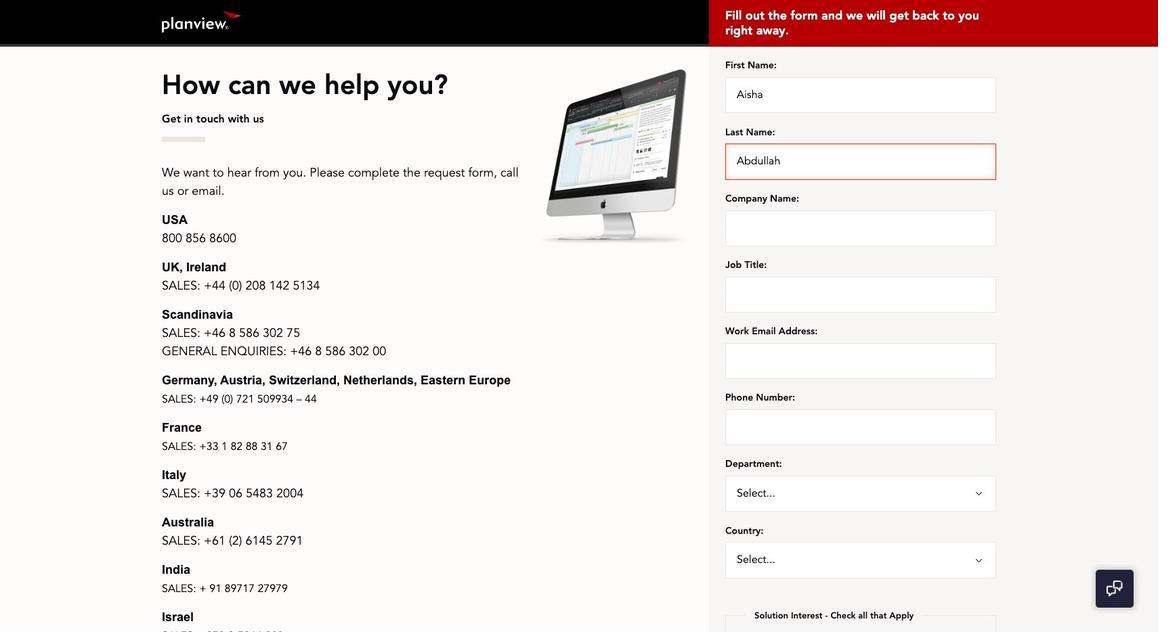 Task type: describe. For each thing, give the bounding box(es) containing it.
contact us image
[[541, 69, 693, 243]]



Task type: locate. For each thing, give the bounding box(es) containing it.
None text field
[[725, 77, 996, 113]]

None email field
[[725, 343, 996, 379]]

None text field
[[725, 144, 996, 180], [725, 210, 996, 246], [725, 277, 996, 313], [725, 144, 996, 180], [725, 210, 996, 246], [725, 277, 996, 313]]

None telephone field
[[725, 410, 996, 446]]

planview logo image
[[162, 11, 241, 33]]



